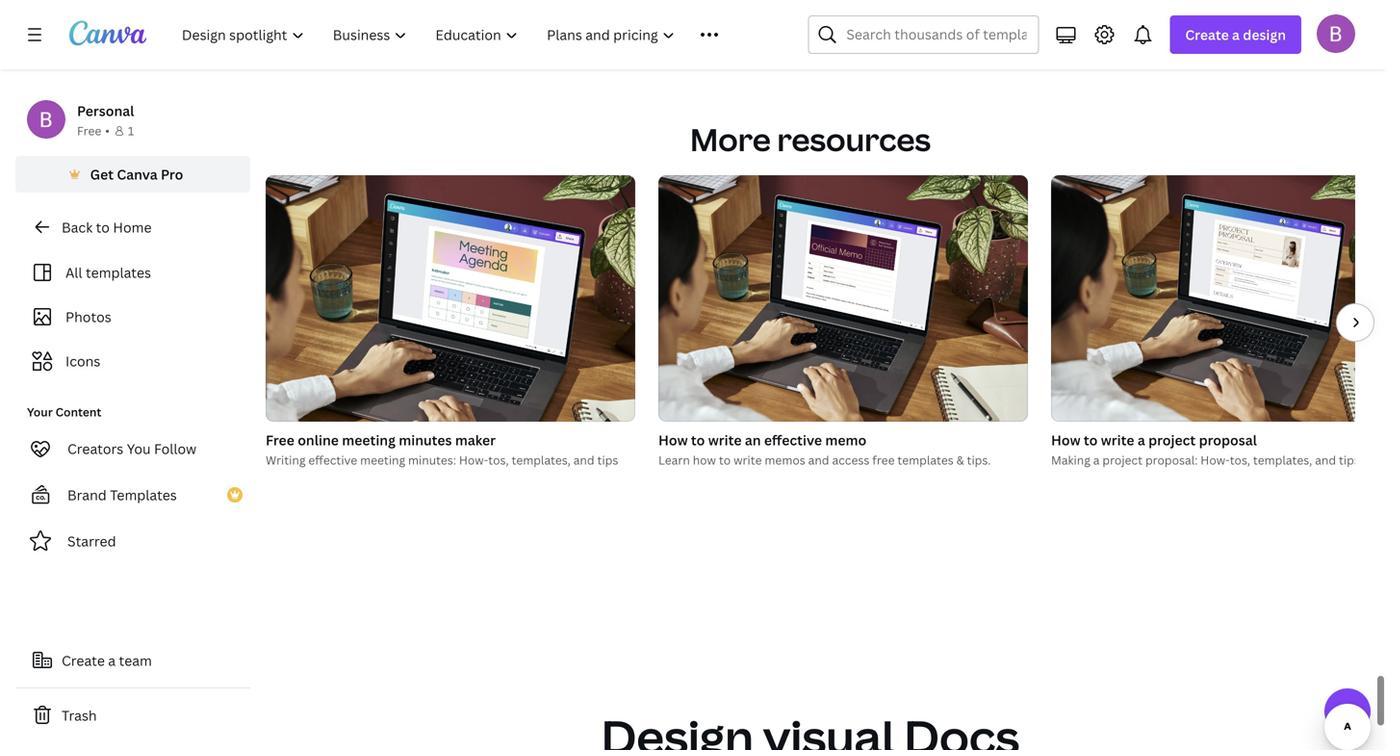 Task type: vqa. For each thing, say whether or not it's contained in the screenshot.
a
yes



Task type: describe. For each thing, give the bounding box(es) containing it.
free online meeting minutes maker link
[[266, 429, 636, 451]]

free
[[873, 452, 895, 468]]

back to home
[[62, 218, 152, 236]]

more resources
[[691, 118, 931, 160]]

trash
[[62, 707, 97, 725]]

create a design
[[1186, 26, 1287, 44]]

templates inside 'link'
[[86, 263, 151, 282]]

proposal:
[[1146, 452, 1199, 468]]

create for create a design
[[1186, 26, 1230, 44]]

a inside dropdown button
[[1233, 26, 1241, 44]]

learn
[[659, 452, 690, 468]]

creators
[[67, 440, 124, 458]]

minutes:
[[408, 452, 456, 468]]

write for a
[[1102, 431, 1135, 449]]

icons
[[65, 352, 100, 370]]

writing
[[266, 452, 306, 468]]

to right how on the bottom of page
[[719, 452, 731, 468]]

personal
[[77, 102, 134, 120]]

1
[[128, 123, 134, 139]]

back to home link
[[15, 208, 250, 247]]

how for how to write a project proposal
[[1052, 431, 1081, 449]]

creators you follow
[[67, 440, 197, 458]]

get canva pro
[[90, 165, 183, 183]]

all templates
[[65, 263, 151, 282]]

how to write a project proposal making a project proposal: how-tos, templates, and tips
[[1052, 431, 1361, 468]]

your
[[27, 404, 53, 420]]

minutes
[[399, 431, 452, 449]]

and inside how to write an effective memo learn how to write memos and access free templates & tips.
[[809, 452, 830, 468]]

access
[[833, 452, 870, 468]]

brand templates
[[67, 486, 177, 504]]

how to write a project proposal link
[[1052, 429, 1387, 451]]

to for back to home
[[96, 218, 110, 236]]

how to write a project proposal image
[[1052, 175, 1387, 422]]

an
[[745, 431, 761, 449]]

free for online
[[266, 431, 295, 449]]

how- inside free online meeting minutes maker writing effective meeting minutes: how-tos, templates, and tips
[[459, 452, 489, 468]]

how
[[693, 452, 717, 468]]

templates, inside how to write a project proposal making a project proposal: how-tos, templates, and tips
[[1254, 452, 1313, 468]]

how- inside how to write a project proposal making a project proposal: how-tos, templates, and tips
[[1201, 452, 1231, 468]]

create a design button
[[1171, 15, 1302, 54]]

how to write an effective memo image
[[659, 175, 1029, 422]]

templates, inside free online meeting minutes maker writing effective meeting minutes: how-tos, templates, and tips
[[512, 452, 571, 468]]

and inside how to write a project proposal making a project proposal: how-tos, templates, and tips
[[1316, 452, 1337, 468]]

and inside free online meeting minutes maker writing effective meeting minutes: how-tos, templates, and tips
[[574, 452, 595, 468]]

to for how to write an effective memo learn how to write memos and access free templates & tips.
[[691, 431, 705, 449]]

0 vertical spatial project
[[1149, 431, 1197, 449]]

team
[[119, 652, 152, 670]]

making
[[1052, 452, 1091, 468]]

photos
[[65, 308, 111, 326]]

brand
[[67, 486, 107, 504]]

1 vertical spatial project
[[1103, 452, 1143, 468]]

tips.
[[968, 452, 991, 468]]

starred link
[[15, 522, 250, 561]]

memos
[[765, 452, 806, 468]]

effective inside how to write an effective memo learn how to write memos and access free templates & tips.
[[765, 431, 823, 449]]

bob builder image
[[1318, 14, 1356, 53]]



Task type: locate. For each thing, give the bounding box(es) containing it.
tos, down maker on the left bottom of the page
[[489, 452, 509, 468]]

how up making
[[1052, 431, 1081, 449]]

templates right all
[[86, 263, 151, 282]]

to right back
[[96, 218, 110, 236]]

1 and from the left
[[574, 452, 595, 468]]

memo
[[826, 431, 867, 449]]

2 how from the left
[[1052, 431, 1081, 449]]

2 tips from the left
[[1340, 452, 1361, 468]]

content
[[55, 404, 101, 420]]

to up making
[[1084, 431, 1098, 449]]

proposal
[[1200, 431, 1258, 449]]

1 horizontal spatial and
[[809, 452, 830, 468]]

to
[[96, 218, 110, 236], [691, 431, 705, 449], [1084, 431, 1098, 449], [719, 452, 731, 468]]

1 horizontal spatial tos,
[[1231, 452, 1251, 468]]

1 horizontal spatial tips
[[1340, 452, 1361, 468]]

to for how to write a project proposal making a project proposal: how-tos, templates, and tips
[[1084, 431, 1098, 449]]

how up the learn at the bottom of the page
[[659, 431, 688, 449]]

free inside free online meeting minutes maker writing effective meeting minutes: how-tos, templates, and tips
[[266, 431, 295, 449]]

1 tos, from the left
[[489, 452, 509, 468]]

to inside how to write a project proposal making a project proposal: how-tos, templates, and tips
[[1084, 431, 1098, 449]]

tos,
[[489, 452, 509, 468], [1231, 452, 1251, 468]]

write for an
[[709, 431, 742, 449]]

canva
[[117, 165, 158, 183]]

0 horizontal spatial tos,
[[489, 452, 509, 468]]

None search field
[[808, 15, 1040, 54]]

free online meeting minutes maker image
[[266, 175, 636, 422]]

0 horizontal spatial free
[[77, 123, 101, 139]]

your content
[[27, 404, 101, 420]]

how to write an effective memo learn how to write memos and access free templates & tips.
[[659, 431, 991, 468]]

how inside how to write a project proposal making a project proposal: how-tos, templates, and tips
[[1052, 431, 1081, 449]]

templates
[[86, 263, 151, 282], [898, 452, 954, 468]]

tos, down proposal
[[1231, 452, 1251, 468]]

back
[[62, 218, 93, 236]]

0 vertical spatial templates
[[86, 263, 151, 282]]

templates inside how to write an effective memo learn how to write memos and access free templates & tips.
[[898, 452, 954, 468]]

&
[[957, 452, 965, 468]]

0 horizontal spatial templates
[[86, 263, 151, 282]]

1 vertical spatial free
[[266, 431, 295, 449]]

create a team button
[[15, 641, 250, 680]]

1 how from the left
[[659, 431, 688, 449]]

create
[[1186, 26, 1230, 44], [62, 652, 105, 670]]

a right making
[[1094, 452, 1100, 468]]

1 tips from the left
[[598, 452, 619, 468]]

0 horizontal spatial create
[[62, 652, 105, 670]]

brand templates link
[[15, 476, 250, 514]]

you
[[127, 440, 151, 458]]

1 horizontal spatial how
[[1052, 431, 1081, 449]]

meeting right online at the left bottom of page
[[342, 431, 396, 449]]

how inside how to write an effective memo learn how to write memos and access free templates & tips.
[[659, 431, 688, 449]]

maker
[[455, 431, 496, 449]]

2 and from the left
[[809, 452, 830, 468]]

a left team
[[108, 652, 116, 670]]

templates,
[[512, 452, 571, 468], [1254, 452, 1313, 468]]

meeting down minutes
[[360, 452, 406, 468]]

starred
[[67, 532, 116, 550]]

how- down maker on the left bottom of the page
[[459, 452, 489, 468]]

free online meeting minutes maker writing effective meeting minutes: how-tos, templates, and tips
[[266, 431, 619, 468]]

to up how on the bottom of page
[[691, 431, 705, 449]]

templates
[[110, 486, 177, 504]]

1 templates, from the left
[[512, 452, 571, 468]]

all
[[65, 263, 82, 282]]

create left team
[[62, 652, 105, 670]]

tos, inside free online meeting minutes maker writing effective meeting minutes: how-tos, templates, and tips
[[489, 452, 509, 468]]

1 horizontal spatial effective
[[765, 431, 823, 449]]

free •
[[77, 123, 110, 139]]

free left •
[[77, 123, 101, 139]]

1 vertical spatial templates
[[898, 452, 954, 468]]

0 vertical spatial effective
[[765, 431, 823, 449]]

1 horizontal spatial templates,
[[1254, 452, 1313, 468]]

1 how- from the left
[[459, 452, 489, 468]]

2 horizontal spatial and
[[1316, 452, 1337, 468]]

create inside button
[[62, 652, 105, 670]]

a
[[1233, 26, 1241, 44], [1138, 431, 1146, 449], [1094, 452, 1100, 468], [108, 652, 116, 670]]

2 tos, from the left
[[1231, 452, 1251, 468]]

tips
[[598, 452, 619, 468], [1340, 452, 1361, 468]]

online
[[298, 431, 339, 449]]

0 horizontal spatial templates,
[[512, 452, 571, 468]]

photos link
[[27, 299, 239, 335]]

write
[[709, 431, 742, 449], [1102, 431, 1135, 449], [734, 452, 762, 468]]

effective up memos
[[765, 431, 823, 449]]

1 vertical spatial meeting
[[360, 452, 406, 468]]

a left design
[[1233, 26, 1241, 44]]

create inside dropdown button
[[1186, 26, 1230, 44]]

how to write an effective memo link
[[659, 429, 1029, 451]]

get canva pro button
[[15, 156, 250, 193]]

create for create a team
[[62, 652, 105, 670]]

3 and from the left
[[1316, 452, 1337, 468]]

0 horizontal spatial project
[[1103, 452, 1143, 468]]

effective
[[765, 431, 823, 449], [309, 452, 358, 468]]

project
[[1149, 431, 1197, 449], [1103, 452, 1143, 468]]

0 horizontal spatial how
[[659, 431, 688, 449]]

1 horizontal spatial free
[[266, 431, 295, 449]]

free up the writing
[[266, 431, 295, 449]]

free
[[77, 123, 101, 139], [266, 431, 295, 449]]

0 vertical spatial create
[[1186, 26, 1230, 44]]

design
[[1244, 26, 1287, 44]]

project up proposal:
[[1149, 431, 1197, 449]]

top level navigation element
[[170, 15, 762, 54], [170, 15, 762, 54]]

Search search field
[[847, 16, 1027, 53]]

templates, down free online meeting minutes maker link
[[512, 452, 571, 468]]

0 horizontal spatial and
[[574, 452, 595, 468]]

1 horizontal spatial create
[[1186, 26, 1230, 44]]

icons link
[[27, 343, 239, 379]]

project left proposal:
[[1103, 452, 1143, 468]]

0 horizontal spatial tips
[[598, 452, 619, 468]]

home
[[113, 218, 152, 236]]

effective down online at the left bottom of page
[[309, 452, 358, 468]]

0 horizontal spatial effective
[[309, 452, 358, 468]]

2 templates, from the left
[[1254, 452, 1313, 468]]

tos, inside how to write a project proposal making a project proposal: how-tos, templates, and tips
[[1231, 452, 1251, 468]]

1 horizontal spatial project
[[1149, 431, 1197, 449]]

how for how to write an effective memo
[[659, 431, 688, 449]]

pro
[[161, 165, 183, 183]]

a left proposal
[[1138, 431, 1146, 449]]

creators you follow link
[[15, 430, 250, 468]]

create left design
[[1186, 26, 1230, 44]]

and
[[574, 452, 595, 468], [809, 452, 830, 468], [1316, 452, 1337, 468]]

1 vertical spatial effective
[[309, 452, 358, 468]]

•
[[105, 123, 110, 139]]

effective inside free online meeting minutes maker writing effective meeting minutes: how-tos, templates, and tips
[[309, 452, 358, 468]]

2 how- from the left
[[1201, 452, 1231, 468]]

how
[[659, 431, 688, 449], [1052, 431, 1081, 449]]

create a team
[[62, 652, 152, 670]]

more
[[691, 118, 771, 160]]

1 horizontal spatial how-
[[1201, 452, 1231, 468]]

all templates link
[[27, 254, 239, 291]]

resources
[[778, 118, 931, 160]]

tips inside how to write a project proposal making a project proposal: how-tos, templates, and tips
[[1340, 452, 1361, 468]]

1 horizontal spatial templates
[[898, 452, 954, 468]]

a inside button
[[108, 652, 116, 670]]

how-
[[459, 452, 489, 468], [1201, 452, 1231, 468]]

templates left &
[[898, 452, 954, 468]]

get
[[90, 165, 114, 183]]

meeting
[[342, 431, 396, 449], [360, 452, 406, 468]]

0 vertical spatial meeting
[[342, 431, 396, 449]]

tips inside free online meeting minutes maker writing effective meeting minutes: how-tos, templates, and tips
[[598, 452, 619, 468]]

how- down how to write a project proposal link at the bottom of the page
[[1201, 452, 1231, 468]]

free for •
[[77, 123, 101, 139]]

follow
[[154, 440, 197, 458]]

1 vertical spatial create
[[62, 652, 105, 670]]

write inside how to write a project proposal making a project proposal: how-tos, templates, and tips
[[1102, 431, 1135, 449]]

trash link
[[15, 696, 250, 735]]

templates, down proposal
[[1254, 452, 1313, 468]]

0 vertical spatial free
[[77, 123, 101, 139]]

0 horizontal spatial how-
[[459, 452, 489, 468]]



